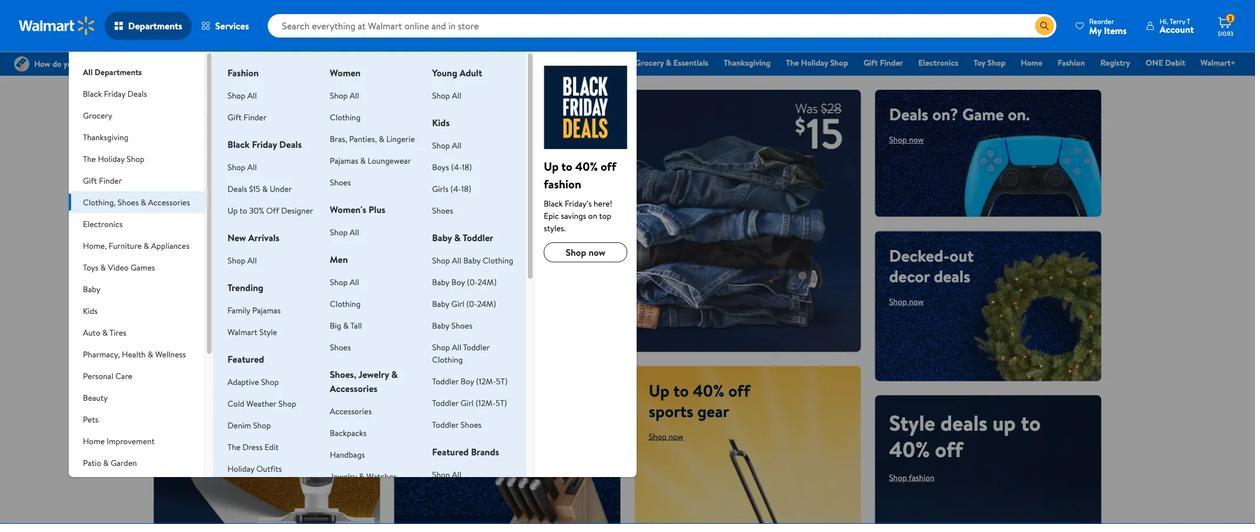 Task type: locate. For each thing, give the bounding box(es) containing it.
shoes inside dropdown button
[[118, 197, 139, 208]]

0 vertical spatial electronics
[[918, 57, 958, 68]]

accessories inside the shoes, jewelry & accessories
[[330, 383, 378, 396]]

black friday deals link
[[550, 56, 625, 69]]

all inside shop all toddler clothing
[[452, 342, 461, 353]]

thanksgiving
[[724, 57, 771, 68], [83, 131, 128, 143]]

style up the shop fashion
[[889, 409, 935, 438]]

0 horizontal spatial gift
[[83, 175, 97, 186]]

shop now for decked-out decor deals
[[889, 296, 924, 307]]

to inside "up to 40% off sports gear"
[[673, 380, 689, 402]]

grocery down black friday deals dropdown button
[[83, 110, 112, 121]]

1 vertical spatial 40%
[[693, 380, 724, 402]]

denim shop
[[228, 420, 271, 431]]

1 vertical spatial essentials
[[123, 479, 157, 491]]

0 horizontal spatial essentials
[[123, 479, 157, 491]]

1 vertical spatial gift
[[228, 111, 242, 123]]

style deals up to 40% off
[[889, 409, 1041, 464]]

gift finder inside dropdown button
[[83, 175, 122, 186]]

shop all for shop all link under men
[[330, 277, 359, 288]]

all for shop all link underneath young
[[452, 90, 461, 101]]

0 vertical spatial savings
[[168, 123, 220, 146]]

gift finder link left huge
[[228, 111, 267, 123]]

18) for girls (4-18)
[[461, 183, 471, 195]]

18) for boys (4-18)
[[462, 161, 472, 173]]

1 horizontal spatial the holiday shop
[[786, 57, 848, 68]]

2 horizontal spatial friday
[[576, 57, 598, 68]]

pharmacy, health & wellness
[[83, 349, 186, 360]]

gift inside gift finder dropdown button
[[83, 175, 97, 186]]

home up toddler shoes
[[408, 380, 451, 402]]

home down search icon in the top of the page
[[1021, 57, 1042, 68]]

shop all up '$15'
[[228, 161, 257, 173]]

kids up boys
[[432, 116, 450, 129]]

the holiday shop for the holiday shop link
[[786, 57, 848, 68]]

clothing,
[[83, 197, 116, 208]]

up for up to 40% off fashion black friday's here! epic savings on top styles.
[[544, 158, 559, 175]]

to inside home deals up to 30% off
[[196, 294, 216, 323]]

gift for gift finder 'link' to the left
[[228, 111, 242, 123]]

patio & garden button
[[69, 453, 205, 474]]

up inside home deals up to 30% off
[[168, 294, 191, 323]]

0 horizontal spatial 40%
[[575, 158, 598, 175]]

shoes link down "girls"
[[432, 205, 453, 216]]

2 (12m- from the top
[[476, 398, 496, 409]]

up inside style deals up to 40% off
[[993, 409, 1016, 438]]

epic
[[544, 210, 559, 222]]

1 horizontal spatial finder
[[244, 111, 267, 123]]

decked-out decor deals
[[889, 244, 974, 288]]

up inside "up to 40% off sports gear"
[[649, 380, 669, 402]]

0 horizontal spatial up
[[168, 294, 191, 323]]

all up '$15'
[[247, 161, 257, 173]]

health
[[122, 349, 146, 360]]

baby for shoes
[[432, 320, 449, 332]]

clothing link
[[330, 111, 361, 123], [330, 298, 361, 310]]

baby
[[432, 232, 452, 245], [463, 255, 481, 266], [432, 277, 449, 288], [83, 284, 100, 295], [432, 298, 449, 310], [432, 320, 449, 332]]

0 vertical spatial thanksgiving
[[724, 57, 771, 68]]

beauty
[[83, 392, 108, 404]]

fashion
[[1058, 57, 1085, 68], [228, 66, 259, 79]]

shop now for up to 40% off sports gear
[[649, 431, 683, 443]]

household essentials
[[83, 479, 157, 491]]

Search search field
[[268, 14, 1056, 38]]

kids
[[432, 116, 450, 129], [83, 305, 98, 317]]

finder inside 'link'
[[880, 57, 903, 68]]

grocery for grocery
[[83, 110, 112, 121]]

kids up 'auto' at the left bottom
[[83, 305, 98, 317]]

friday inside black friday deals dropdown button
[[104, 88, 125, 99]]

1 horizontal spatial gift finder link
[[858, 56, 908, 69]]

& right health
[[148, 349, 153, 360]]

home deals up to 30% off
[[168, 267, 276, 349]]

the dress edit link
[[228, 442, 279, 453]]

1 vertical spatial kids
[[83, 305, 98, 317]]

0 vertical spatial (4-
[[451, 161, 462, 173]]

0 vertical spatial featured
[[228, 353, 264, 366]]

clothing link for men
[[330, 298, 361, 310]]

now right wellness
[[188, 357, 202, 369]]

1 horizontal spatial the
[[228, 442, 240, 453]]

0 horizontal spatial jewelry
[[330, 471, 357, 483]]

holiday
[[801, 57, 828, 68], [98, 153, 125, 165], [228, 464, 254, 475]]

baby button
[[69, 279, 205, 300]]

18) right "girls"
[[461, 183, 471, 195]]

(4- right boys
[[451, 161, 462, 173]]

jewelry right shoes,
[[358, 369, 389, 382]]

baby up baby girl (0-24m) "link"
[[432, 277, 449, 288]]

thanksgiving inside dropdown button
[[83, 131, 128, 143]]

shop now link for decked-out decor deals
[[889, 296, 924, 307]]

gift finder button
[[69, 170, 205, 192]]

the right thanksgiving 'link'
[[786, 57, 799, 68]]

friday inside black friday deals link
[[576, 57, 598, 68]]

up up epic
[[544, 158, 559, 175]]

0 horizontal spatial electronics
[[83, 218, 123, 230]]

shoes,
[[330, 369, 356, 382]]

finder inside dropdown button
[[99, 175, 122, 186]]

toddler down toddler girl (12m-5t)
[[432, 419, 459, 431]]

18) right boys
[[462, 161, 472, 173]]

electronics for the 'electronics' link at the top
[[918, 57, 958, 68]]

0 vertical spatial departments
[[128, 19, 182, 32]]

black friday deals button
[[69, 83, 205, 105]]

3
[[1229, 13, 1232, 23]]

shoes link for kids
[[432, 205, 453, 216]]

1 vertical spatial (12m-
[[476, 398, 496, 409]]

0 vertical spatial essentials
[[673, 57, 708, 68]]

all for the shop all toddler clothing link
[[452, 342, 461, 353]]

2 horizontal spatial the
[[786, 57, 799, 68]]

to inside up to 40% off fashion black friday's here! epic savings on top styles.
[[561, 158, 572, 175]]

up for home deals up to 30% off
[[168, 294, 191, 323]]

all down featured brands
[[452, 469, 461, 481]]

0 vertical spatial up
[[168, 294, 191, 323]]

women's
[[330, 203, 366, 216]]

2 vertical spatial finder
[[99, 175, 122, 186]]

young
[[432, 66, 457, 79]]

black
[[555, 57, 574, 68], [83, 88, 102, 99], [228, 138, 250, 151], [544, 198, 563, 209]]

0 horizontal spatial finder
[[99, 175, 122, 186]]

0 vertical spatial gift
[[863, 57, 878, 68]]

0 vertical spatial pajamas
[[330, 155, 358, 166]]

up up new
[[228, 205, 238, 216]]

all for shop all link under men
[[350, 277, 359, 288]]

now up shop all toddler clothing
[[438, 323, 453, 335]]

(12m- for boy
[[476, 376, 496, 387]]

24m) for baby boy (0-24m)
[[478, 277, 497, 288]]

pets button
[[69, 409, 205, 431]]

baby up shop all baby clothing
[[432, 232, 452, 245]]

shop now link for deals on? game on.
[[889, 134, 924, 145]]

0 vertical spatial style
[[259, 327, 277, 338]]

toddler for shoes
[[432, 419, 459, 431]]

0 vertical spatial clothing link
[[330, 111, 361, 123]]

decked-
[[889, 244, 950, 267]]

pajamas up walmart style
[[252, 305, 281, 316]]

electronics down the 'clothing,'
[[83, 218, 123, 230]]

1 vertical spatial 5t)
[[496, 398, 507, 409]]

0 horizontal spatial kids
[[83, 305, 98, 317]]

accessories down gift finder dropdown button
[[148, 197, 190, 208]]

household essentials button
[[69, 474, 205, 496]]

shoes link for men
[[330, 342, 351, 353]]

home inside home deals up to 30% off
[[168, 267, 223, 297]]

5t) up toddler girl (12m-5t)
[[496, 376, 508, 387]]

boy
[[451, 277, 465, 288], [461, 376, 474, 387]]

toddler down baby shoes
[[463, 342, 490, 353]]

essentials
[[673, 57, 708, 68], [123, 479, 157, 491]]

all for shop all link under women
[[350, 90, 359, 101]]

1 vertical spatial up
[[993, 409, 1016, 438]]

1 vertical spatial holiday
[[98, 153, 125, 165]]

(12m- for girl
[[476, 398, 496, 409]]

lingerie
[[386, 133, 415, 145]]

accessories inside clothing, shoes & accessories dropdown button
[[148, 197, 190, 208]]

baby up baby shoes
[[432, 298, 449, 310]]

electronics link
[[913, 56, 964, 69]]

deals $15 & under
[[228, 183, 292, 195]]

jewelry
[[358, 369, 389, 382], [330, 471, 357, 483]]

shop all down men
[[330, 277, 359, 288]]

& right shoes,
[[391, 369, 398, 382]]

walmart image
[[19, 16, 95, 35]]

all up black friday deals dropdown button
[[83, 66, 93, 78]]

the holiday shop inside dropdown button
[[83, 153, 144, 165]]

gift finder left huge
[[228, 111, 267, 123]]

dress
[[242, 442, 263, 453]]

0 vertical spatial friday
[[576, 57, 598, 68]]

now down on
[[589, 246, 605, 259]]

save big!
[[408, 256, 553, 308]]

essentials inside dropdown button
[[123, 479, 157, 491]]

girl
[[451, 298, 464, 310], [461, 398, 474, 409]]

girl for (0-
[[451, 298, 464, 310]]

friday
[[576, 57, 598, 68], [104, 88, 125, 99], [252, 138, 277, 151]]

walmart+ link
[[1195, 56, 1241, 69]]

adaptive
[[228, 377, 259, 388]]

fashion up "gifts,"
[[228, 66, 259, 79]]

now down decor
[[909, 296, 924, 307]]

electronics for "electronics" dropdown button
[[83, 218, 123, 230]]

now for up to 40% off sports gear
[[669, 431, 683, 443]]

1 vertical spatial friday
[[104, 88, 125, 99]]

featured up the adaptive
[[228, 353, 264, 366]]

all up tall
[[350, 277, 359, 288]]

2 horizontal spatial gift finder
[[863, 57, 903, 68]]

essentials down walmart site-wide "search field"
[[673, 57, 708, 68]]

now down deals on? game on.
[[909, 134, 924, 145]]

wellness
[[155, 349, 186, 360]]

0 vertical spatial grocery
[[635, 57, 664, 68]]

clothing, shoes & accessories image
[[544, 66, 627, 149]]

0 horizontal spatial gift finder
[[83, 175, 122, 186]]

1 horizontal spatial electronics
[[918, 57, 958, 68]]

1 horizontal spatial friday
[[252, 138, 277, 151]]

departments up black friday deals dropdown button
[[95, 66, 142, 78]]

1 horizontal spatial featured
[[432, 446, 469, 459]]

shop now link for up to 40% off sports gear
[[649, 431, 683, 443]]

clothing link for women
[[330, 111, 361, 123]]

electronics left toy
[[918, 57, 958, 68]]

up for up to 40% off sports gear
[[649, 380, 669, 402]]

0 vertical spatial (12m-
[[476, 376, 496, 387]]

now for save big!
[[438, 323, 453, 335]]

holiday inside dropdown button
[[98, 153, 125, 165]]

shop all for shop all link over boys (4-18)
[[432, 140, 461, 151]]

toddler up toddler shoes
[[432, 398, 459, 409]]

0 vertical spatial 5t)
[[496, 376, 508, 387]]

40% inside "up to 40% off sports gear"
[[693, 380, 724, 402]]

women
[[330, 66, 361, 79]]

featured brands
[[432, 446, 499, 459]]

home, furniture & appliances
[[83, 240, 189, 252]]

1 horizontal spatial savings
[[561, 210, 586, 222]]

(0- down the baby boy (0-24m) link
[[466, 298, 477, 310]]

black inside up to 40% off fashion black friday's here! epic savings on top styles.
[[544, 198, 563, 209]]

savings
[[168, 123, 220, 146], [561, 210, 586, 222]]

shop all down women's
[[330, 227, 359, 238]]

deals inside home deals up to 30% off
[[228, 267, 276, 297]]

patio
[[83, 458, 101, 469]]

trending
[[228, 282, 263, 295]]

1 vertical spatial 18)
[[461, 183, 471, 195]]

gift finder left the 'electronics' link at the top
[[863, 57, 903, 68]]

deals inside dropdown button
[[127, 88, 147, 99]]

home for home improvement
[[83, 436, 105, 447]]

1 (12m- from the top
[[476, 376, 496, 387]]

2 horizontal spatial finder
[[880, 57, 903, 68]]

1 vertical spatial style
[[889, 409, 935, 438]]

home deals are served
[[408, 380, 570, 402]]

1 horizontal spatial holiday
[[228, 464, 254, 475]]

& right toys at the left of page
[[100, 262, 106, 273]]

the holiday shop button
[[69, 148, 205, 170]]

&
[[666, 57, 671, 68], [379, 133, 384, 145], [360, 155, 366, 166], [262, 183, 268, 195], [141, 197, 146, 208], [454, 232, 461, 245], [144, 240, 149, 252], [100, 262, 106, 273], [343, 320, 349, 332], [102, 327, 108, 339], [148, 349, 153, 360], [391, 369, 398, 382], [103, 458, 109, 469], [359, 471, 364, 483]]

deals inside style deals up to 40% off
[[940, 409, 987, 438]]

0 vertical spatial accessories
[[148, 197, 190, 208]]

1 horizontal spatial thanksgiving
[[724, 57, 771, 68]]

gift right the holiday shop link
[[863, 57, 878, 68]]

toddler for boy
[[432, 376, 459, 387]]

18)
[[462, 161, 472, 173], [461, 183, 471, 195]]

30% inside home deals up to 30% off
[[221, 294, 260, 323]]

pets
[[83, 414, 98, 426]]

to for up to 30% off designer
[[240, 205, 247, 216]]

2 clothing link from the top
[[330, 298, 361, 310]]

gift finder link
[[858, 56, 908, 69], [228, 111, 267, 123]]

1 vertical spatial up
[[228, 205, 238, 216]]

thanksgiving for thanksgiving 'link'
[[724, 57, 771, 68]]

grocery for grocery & essentials
[[635, 57, 664, 68]]

served
[[522, 380, 570, 402]]

finder left the 'electronics' link at the top
[[880, 57, 903, 68]]

1 vertical spatial gift finder link
[[228, 111, 267, 123]]

the holiday shop for the holiday shop dropdown button
[[83, 153, 144, 165]]

reorder
[[1089, 16, 1114, 26]]

1 vertical spatial electronics
[[83, 218, 123, 230]]

all for shop all baby clothing link
[[452, 255, 461, 266]]

up inside up to 40% off fashion black friday's here! epic savings on top styles.
[[544, 158, 559, 175]]

electronics inside dropdown button
[[83, 218, 123, 230]]

grocery inside dropdown button
[[83, 110, 112, 121]]

baby for girl
[[432, 298, 449, 310]]

shoes up women's
[[330, 177, 351, 188]]

1 vertical spatial shoes link
[[432, 205, 453, 216]]

0 vertical spatial jewelry
[[358, 369, 389, 382]]

holiday for the holiday shop dropdown button
[[98, 153, 125, 165]]

& left the tires
[[102, 327, 108, 339]]

0 vertical spatial gift finder
[[863, 57, 903, 68]]

thanksgiving inside 'link'
[[724, 57, 771, 68]]

(4- for boys
[[451, 161, 462, 173]]

shop all up "gifts,"
[[228, 90, 257, 101]]

personal
[[83, 371, 113, 382]]

1 horizontal spatial pajamas
[[330, 155, 358, 166]]

shoes link
[[330, 177, 351, 188], [432, 205, 453, 216], [330, 342, 351, 353]]

0 vertical spatial gift finder link
[[858, 56, 908, 69]]

& inside the shoes, jewelry & accessories
[[391, 369, 398, 382]]

0 horizontal spatial thanksgiving
[[83, 131, 128, 143]]

1 horizontal spatial fashion
[[909, 472, 934, 484]]

baby for &
[[432, 232, 452, 245]]

& right patio
[[103, 458, 109, 469]]

24m) down baby boy (0-24m)
[[477, 298, 496, 310]]

0 horizontal spatial the holiday shop
[[83, 153, 144, 165]]

home, furniture & appliances button
[[69, 235, 205, 257]]

1 vertical spatial grocery
[[83, 110, 112, 121]]

accessories down shoes,
[[330, 383, 378, 396]]

watches
[[366, 471, 397, 483]]

featured for featured brands
[[432, 446, 469, 459]]

1 horizontal spatial gift
[[228, 111, 242, 123]]

off inside up to 40% off fashion black friday's here! epic savings on top styles.
[[601, 158, 616, 175]]

1 vertical spatial gift finder
[[228, 111, 267, 123]]

up for up to 30% off designer
[[228, 205, 238, 216]]

girls
[[432, 183, 448, 195]]

tires
[[110, 327, 126, 339]]

essentials down patio & garden dropdown button
[[123, 479, 157, 491]]

baby down baby girl (0-24m)
[[432, 320, 449, 332]]

departments up the 'all departments' link
[[128, 19, 182, 32]]

gift finder link left the 'electronics' link at the top
[[858, 56, 908, 69]]

accessories
[[148, 197, 190, 208], [330, 383, 378, 396], [330, 406, 372, 417]]

0 horizontal spatial black friday deals
[[83, 88, 147, 99]]

gift
[[863, 57, 878, 68], [228, 111, 242, 123], [83, 175, 97, 186]]

0 vertical spatial the holiday shop
[[786, 57, 848, 68]]

0 horizontal spatial friday
[[104, 88, 125, 99]]

0 horizontal spatial fashion
[[544, 176, 581, 192]]

all down new arrivals
[[247, 255, 257, 266]]

shop all down women
[[330, 90, 359, 101]]

1 horizontal spatial black friday deals
[[228, 138, 302, 151]]

finder right tech
[[244, 111, 267, 123]]

all up boys (4-18)
[[452, 140, 461, 151]]

beauty button
[[69, 387, 205, 409]]

electronics
[[918, 57, 958, 68], [83, 218, 123, 230]]

1 clothing link from the top
[[330, 111, 361, 123]]

auto & tires
[[83, 327, 126, 339]]

toy shop link
[[968, 56, 1011, 69]]

2 vertical spatial gift
[[83, 175, 97, 186]]

shoes down toddler girl (12m-5t)
[[461, 419, 482, 431]]

cold
[[228, 398, 244, 410]]

1 horizontal spatial gift finder
[[228, 111, 267, 123]]

shoes down baby girl (0-24m)
[[451, 320, 472, 332]]

& down gift finder dropdown button
[[141, 197, 146, 208]]

0 horizontal spatial savings
[[168, 123, 220, 146]]

2 vertical spatial holiday
[[228, 464, 254, 475]]

(12m- up toddler girl (12m-5t) link on the left of the page
[[476, 376, 496, 387]]

deals on? game on.
[[889, 103, 1030, 126]]

family pajamas link
[[228, 305, 281, 316]]

reorder my items
[[1089, 16, 1127, 37]]

electronics button
[[69, 213, 205, 235]]

2 vertical spatial 40%
[[889, 435, 930, 464]]

accessories for jewelry
[[330, 383, 378, 396]]

1 vertical spatial finder
[[244, 111, 267, 123]]

toddler for girl
[[432, 398, 459, 409]]

now for decked-out decor deals
[[909, 296, 924, 307]]

shop all up boys (4-18)
[[432, 140, 461, 151]]

pajamas
[[330, 155, 358, 166], [252, 305, 281, 316]]

1 horizontal spatial up
[[544, 158, 559, 175]]

girl up baby shoes link at the bottom left of page
[[451, 298, 464, 310]]

shoes down "girls"
[[432, 205, 453, 216]]

gift finder up the 'clothing,'
[[83, 175, 122, 186]]

0 vertical spatial finder
[[880, 57, 903, 68]]

shop all for shop all link underneath new
[[228, 255, 257, 266]]

all for shop all link over '$15'
[[247, 161, 257, 173]]

toddler down shop all toddler clothing
[[432, 376, 459, 387]]

(12m- left 'are'
[[476, 398, 496, 409]]

clothing link up bras,
[[330, 111, 361, 123]]

toddler shoes
[[432, 419, 482, 431]]

1 vertical spatial black friday deals
[[83, 88, 147, 99]]

toddler girl (12m-5t)
[[432, 398, 507, 409]]

5t) down toddler boy (12m-5t) link
[[496, 398, 507, 409]]

weather
[[246, 398, 276, 410]]

video
[[108, 262, 129, 273]]

1 horizontal spatial kids
[[432, 116, 450, 129]]

0 vertical spatial 18)
[[462, 161, 472, 173]]

black friday deals inside dropdown button
[[83, 88, 147, 99]]

baby down toys at the left of page
[[83, 284, 100, 295]]

2 vertical spatial black friday deals
[[228, 138, 302, 151]]

all up baby boy (0-24m)
[[452, 255, 461, 266]]

shop all link down young
[[432, 90, 461, 101]]

home up patio
[[83, 436, 105, 447]]

1 vertical spatial girl
[[461, 398, 474, 409]]

0 vertical spatial fashion
[[544, 176, 581, 192]]

shop all for shop all link over '$15'
[[228, 161, 257, 173]]

style inside style deals up to 40% off
[[889, 409, 935, 438]]

1 vertical spatial (4-
[[450, 183, 461, 195]]

1 vertical spatial clothing link
[[330, 298, 361, 310]]

to for up to 40% off fashion black friday's here! epic savings on top styles.
[[561, 158, 572, 175]]

finder for gift finder dropdown button
[[99, 175, 122, 186]]

here!
[[594, 198, 612, 209]]

2 horizontal spatial 40%
[[889, 435, 930, 464]]

featured down toddler shoes link
[[432, 446, 469, 459]]

holiday for the holiday shop link
[[801, 57, 828, 68]]

shoes down gift finder dropdown button
[[118, 197, 139, 208]]

gift inside gift finder 'link'
[[863, 57, 878, 68]]

0 vertical spatial 40%
[[575, 158, 598, 175]]

home inside dropdown button
[[83, 436, 105, 447]]

shoes link up women's
[[330, 177, 351, 188]]

baby inside dropdown button
[[83, 284, 100, 295]]

1 vertical spatial (0-
[[466, 298, 477, 310]]

baby for boy
[[432, 277, 449, 288]]

now for home deals are served
[[428, 411, 443, 422]]

0 vertical spatial 24m)
[[478, 277, 497, 288]]

home down appliances
[[168, 267, 223, 297]]

walmart style link
[[228, 327, 277, 338]]

0 horizontal spatial holiday
[[98, 153, 125, 165]]

finder up the 'clothing,'
[[99, 175, 122, 186]]

all down 'women's plus'
[[350, 227, 359, 238]]

1 horizontal spatial jewelry
[[358, 369, 389, 382]]

clothing up toddler boy (12m-5t) link
[[432, 354, 463, 366]]

40% inside up to 40% off fashion black friday's here! epic savings on top styles.
[[575, 158, 598, 175]]

& right panties,
[[379, 133, 384, 145]]



Task type: vqa. For each thing, say whether or not it's contained in the screenshot.
Deals
yes



Task type: describe. For each thing, give the bounding box(es) containing it.
all departments
[[83, 66, 142, 78]]

on.
[[1008, 103, 1030, 126]]

auto & tires button
[[69, 322, 205, 344]]

deals inside decked-out decor deals
[[934, 265, 970, 288]]

toddler shoes link
[[432, 419, 482, 431]]

all for shop all link above "gifts,"
[[247, 90, 257, 101]]

search icon image
[[1040, 21, 1049, 31]]

services button
[[192, 12, 258, 40]]

(0- for boy
[[467, 277, 478, 288]]

backpacks
[[330, 428, 367, 439]]

shop now for save big!
[[418, 323, 453, 335]]

1 horizontal spatial essentials
[[673, 57, 708, 68]]

40% inside style deals up to 40% off
[[889, 435, 930, 464]]

gift for gift finder 'link' to the right
[[863, 57, 878, 68]]

household
[[83, 479, 121, 491]]

shop all baby clothing
[[432, 255, 513, 266]]

handbags link
[[330, 449, 365, 461]]

now for deals on? game on.
[[909, 134, 924, 145]]

0 vertical spatial shoes link
[[330, 177, 351, 188]]

deals for style deals up to 40% off
[[940, 409, 987, 438]]

girl for (12m-
[[461, 398, 474, 409]]

shop all link down new
[[228, 255, 257, 266]]

24m) for baby girl (0-24m)
[[477, 298, 496, 310]]

baby girl (0-24m)
[[432, 298, 496, 310]]

0 vertical spatial 30%
[[249, 205, 264, 216]]

0 horizontal spatial style
[[259, 327, 277, 338]]

plus
[[369, 203, 385, 216]]

toddler boy (12m-5t) link
[[432, 376, 508, 387]]

& down panties,
[[360, 155, 366, 166]]

friday for black friday deals link
[[576, 57, 598, 68]]

family pajamas
[[228, 305, 281, 316]]

0 horizontal spatial pajamas
[[252, 305, 281, 316]]

the inside dropdown button
[[83, 153, 96, 165]]

& right '$15'
[[262, 183, 268, 195]]

friday for black friday deals dropdown button
[[104, 88, 125, 99]]

outfits
[[256, 464, 282, 475]]

auto
[[83, 327, 100, 339]]

personal care button
[[69, 366, 205, 387]]

shop all link down men
[[330, 277, 359, 288]]

gear
[[697, 400, 729, 423]]

featured for featured
[[228, 353, 264, 366]]

off inside style deals up to 40% off
[[935, 435, 963, 464]]

furniture
[[109, 240, 142, 252]]

baby shoes
[[432, 320, 472, 332]]

to inside style deals up to 40% off
[[1021, 409, 1041, 438]]

hi, terry t account
[[1160, 16, 1194, 36]]

adult
[[460, 66, 482, 79]]

pharmacy, health & wellness button
[[69, 344, 205, 366]]

savings inside up to 40% off fashion black friday's here! epic savings on top styles.
[[561, 210, 586, 222]]

new
[[228, 232, 246, 245]]

home for home deals up to 30% off
[[168, 267, 223, 297]]

save
[[408, 256, 483, 308]]

garden
[[111, 458, 137, 469]]

& left watches
[[359, 471, 364, 483]]

all inside the 'all departments' link
[[83, 66, 93, 78]]

home for home deals are served
[[408, 380, 451, 402]]

holiday outfits link
[[228, 464, 282, 475]]

baby girl (0-24m) link
[[432, 298, 496, 310]]

up to 40% off fashion black friday's here! epic savings on top styles.
[[544, 158, 616, 234]]

boy for toddler
[[461, 376, 474, 387]]

5t) for toddler girl (12m-5t)
[[496, 398, 507, 409]]

one debit
[[1146, 57, 1185, 68]]

tech
[[207, 103, 239, 126]]

all departments link
[[69, 52, 205, 83]]

family
[[228, 305, 250, 316]]

baby & toddler
[[432, 232, 493, 245]]

shop now link for save big!
[[408, 320, 462, 338]]

$15
[[249, 183, 260, 195]]

men
[[330, 253, 348, 266]]

Walmart Site-Wide search field
[[268, 14, 1056, 38]]

5t) for toddler boy (12m-5t)
[[496, 376, 508, 387]]

registry link
[[1095, 56, 1136, 69]]

patio & garden
[[83, 458, 137, 469]]

shop all link down women's
[[330, 227, 359, 238]]

shop now for home deals are served
[[408, 411, 443, 422]]

all for shop all link underneath new
[[247, 255, 257, 266]]

shop all link up "gifts,"
[[228, 90, 257, 101]]

improvement
[[107, 436, 155, 447]]

toddler inside shop all toddler clothing
[[463, 342, 490, 353]]

deals for home deals up to 30% off
[[228, 267, 276, 297]]

toddler up shop all baby clothing link
[[463, 232, 493, 245]]

toy
[[974, 57, 986, 68]]

baby up the baby boy (0-24m) link
[[463, 255, 481, 266]]

toddler girl (12m-5t) link
[[432, 398, 507, 409]]

black inside dropdown button
[[83, 88, 102, 99]]

40% for fashion
[[575, 158, 598, 175]]

baby shoes link
[[432, 320, 472, 332]]

all for shop all link underneath featured brands
[[452, 469, 461, 481]]

shop inside dropdown button
[[127, 153, 144, 165]]

shop inside shop all toddler clothing
[[432, 342, 450, 353]]

designer
[[281, 205, 313, 216]]

to for up to 40% off sports gear
[[673, 380, 689, 402]]

care
[[115, 371, 132, 382]]

big & tall link
[[330, 320, 362, 332]]

finder for gift finder 'link' to the right
[[880, 57, 903, 68]]

styles.
[[544, 223, 566, 234]]

thanksgiving for thanksgiving dropdown button
[[83, 131, 128, 143]]

deals for home deals are served
[[455, 380, 492, 402]]

finder for gift finder 'link' to the left
[[244, 111, 267, 123]]

2 vertical spatial accessories
[[330, 406, 372, 417]]

sports
[[649, 400, 693, 423]]

& inside dropdown button
[[103, 458, 109, 469]]

clothing inside shop all toddler clothing
[[432, 354, 463, 366]]

edit
[[264, 442, 279, 453]]

accessories for shoes
[[148, 197, 190, 208]]

boys
[[432, 161, 449, 173]]

backpacks link
[[330, 428, 367, 439]]

shop all for shop all link underneath women's
[[330, 227, 359, 238]]

personal care
[[83, 371, 132, 382]]

& down search search box
[[666, 57, 671, 68]]

shoes down big
[[330, 342, 351, 353]]

walmart+
[[1201, 57, 1236, 68]]

fashion link
[[1052, 56, 1090, 69]]

the for cold weather shop
[[228, 442, 240, 453]]

denim shop link
[[228, 420, 271, 431]]

& inside dropdown button
[[141, 197, 146, 208]]

shop all for shop all link underneath featured brands
[[432, 469, 461, 481]]

savings inside high tech gifts, huge savings
[[168, 123, 220, 146]]

walmart
[[228, 327, 257, 338]]

high tech gifts, huge savings
[[168, 103, 320, 146]]

my
[[1089, 24, 1102, 37]]

up to 30% off designer link
[[228, 205, 313, 216]]

shop all link down featured brands
[[432, 469, 461, 481]]

baby boy (0-24m) link
[[432, 277, 497, 288]]

shop now for deals on? game on.
[[889, 134, 924, 145]]

0 vertical spatial kids
[[432, 116, 450, 129]]

boys (4-18) link
[[432, 161, 472, 173]]

& right furniture
[[144, 240, 149, 252]]

clothing up bras,
[[330, 111, 361, 123]]

clothing up big & tall
[[330, 298, 361, 310]]

shop now for home deals up to 30% off
[[168, 357, 202, 369]]

& up shop all baby clothing link
[[454, 232, 461, 245]]

boys (4-18)
[[432, 161, 472, 173]]

off inside home deals up to 30% off
[[168, 320, 196, 349]]

toy shop
[[974, 57, 1006, 68]]

shop all for shop all link above "gifts,"
[[228, 90, 257, 101]]

brands
[[471, 446, 499, 459]]

jewelry inside the shoes, jewelry & accessories
[[358, 369, 389, 382]]

jewelry & watches link
[[330, 471, 397, 483]]

$10.93
[[1218, 29, 1233, 37]]

shop all link up boys (4-18)
[[432, 140, 461, 151]]

shop all link up '$15'
[[228, 161, 257, 173]]

off inside "up to 40% off sports gear"
[[728, 380, 750, 402]]

fashion inside 'link'
[[1058, 57, 1085, 68]]

0 horizontal spatial fashion
[[228, 66, 259, 79]]

departments inside popup button
[[128, 19, 182, 32]]

out
[[950, 244, 974, 267]]

shop all link down women
[[330, 90, 359, 101]]

shoes, jewelry & accessories
[[330, 369, 398, 396]]

& left tall
[[343, 320, 349, 332]]

fashion inside up to 40% off fashion black friday's here! epic savings on top styles.
[[544, 176, 581, 192]]

1 vertical spatial departments
[[95, 66, 142, 78]]

home for home
[[1021, 57, 1042, 68]]

thanksgiving button
[[69, 126, 205, 148]]

(4- for girls
[[450, 183, 461, 195]]

shop all for shop all link underneath young
[[432, 90, 461, 101]]

toddler boy (12m-5t)
[[432, 376, 508, 387]]

clothing up the baby boy (0-24m) link
[[483, 255, 513, 266]]

black friday deals for black friday deals dropdown button
[[83, 88, 147, 99]]

decor
[[889, 265, 930, 288]]

all for shop all link underneath women's
[[350, 227, 359, 238]]

hi,
[[1160, 16, 1168, 26]]

the holiday shop link
[[781, 56, 853, 69]]

1 vertical spatial jewelry
[[330, 471, 357, 483]]

are
[[496, 380, 518, 402]]

1 vertical spatial fashion
[[909, 472, 934, 484]]

black friday deals for black friday deals link
[[555, 57, 620, 68]]

tall
[[350, 320, 362, 332]]

terry
[[1170, 16, 1185, 26]]

up to 30% off designer
[[228, 205, 313, 216]]

0 horizontal spatial gift finder link
[[228, 111, 267, 123]]

shop all for shop all link under women
[[330, 90, 359, 101]]

shop now link for home deals are served
[[408, 411, 443, 422]]

(0- for girl
[[466, 298, 477, 310]]

shop now link for home deals up to 30% off
[[168, 357, 202, 369]]

thanksgiving link
[[718, 56, 776, 69]]

kids inside dropdown button
[[83, 305, 98, 317]]

now for home deals up to 30% off
[[188, 357, 202, 369]]

up for style deals up to 40% off
[[993, 409, 1016, 438]]

up to 40% off sports gear
[[649, 380, 750, 423]]

gift for gift finder dropdown button
[[83, 175, 97, 186]]

toys & video games button
[[69, 257, 205, 279]]

boy for baby
[[451, 277, 465, 288]]

40% for sports
[[693, 380, 724, 402]]



